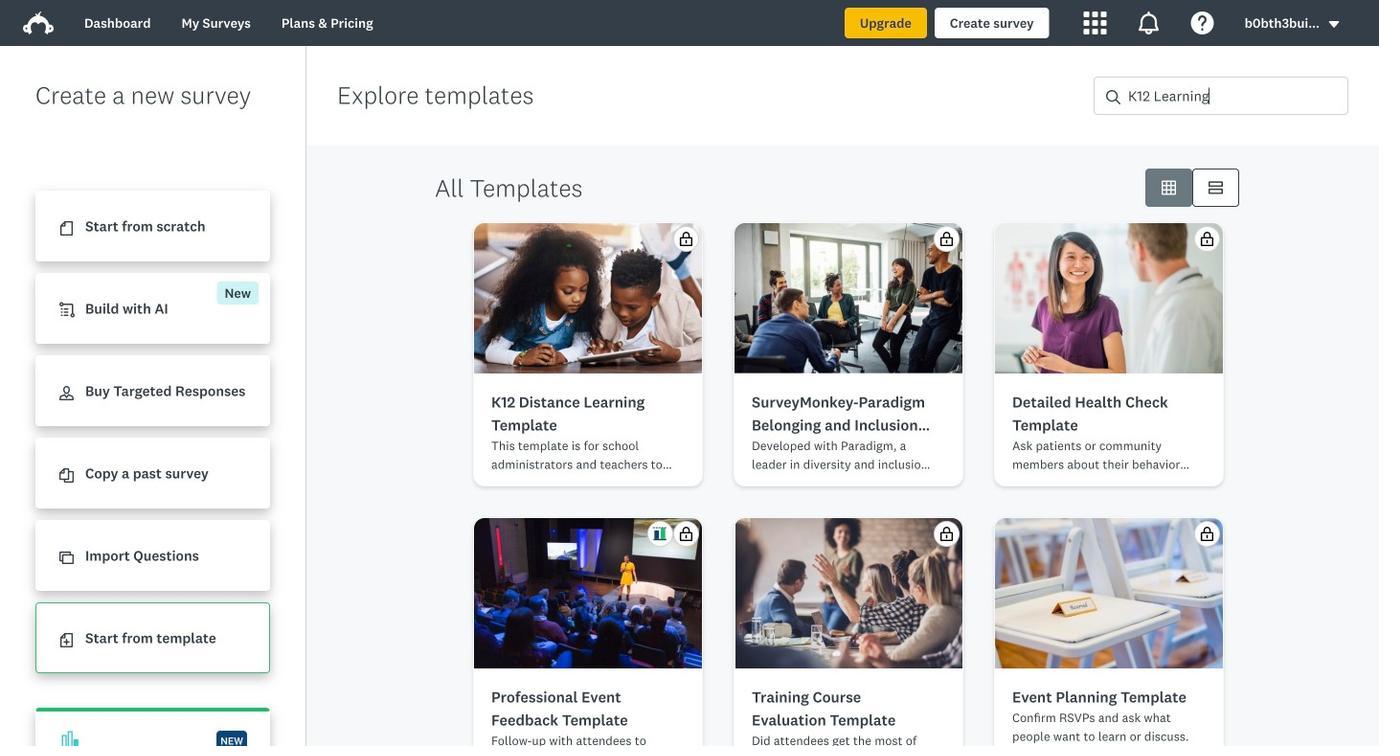 Task type: locate. For each thing, give the bounding box(es) containing it.
document image
[[59, 222, 74, 236]]

brand logo image
[[23, 8, 54, 38], [23, 11, 54, 34]]

products icon image
[[1084, 11, 1107, 34], [1084, 11, 1107, 34]]

documentplus image
[[59, 633, 74, 648]]

lock image
[[679, 232, 694, 246], [1200, 232, 1215, 246], [679, 527, 694, 541], [940, 527, 954, 541], [1200, 527, 1215, 541]]

1 brand logo image from the top
[[23, 8, 54, 38]]

lock image for k12 distance learning template image
[[679, 232, 694, 246]]

lock image
[[940, 232, 954, 246]]

Search templates field
[[1121, 78, 1348, 114]]

search image
[[1106, 90, 1121, 104]]

2 brand logo image from the top
[[23, 11, 54, 34]]

event planning template image
[[995, 518, 1223, 669]]

lock image for the event planning template image
[[1200, 527, 1215, 541]]

lock image for training course evaluation template image
[[940, 527, 954, 541]]

dropdown arrow icon image
[[1328, 18, 1341, 31], [1329, 21, 1340, 28]]

textboxmultiple image
[[1209, 181, 1223, 195]]

clone image
[[59, 551, 74, 565]]

documentclone image
[[59, 469, 74, 483]]

k12 distance learning template image
[[473, 223, 703, 374]]

surveymonkey-paradigm belonging and inclusion template image
[[735, 223, 963, 374]]



Task type: describe. For each thing, give the bounding box(es) containing it.
user image
[[59, 386, 74, 401]]

professional event feedback template image
[[474, 518, 702, 669]]

help icon image
[[1191, 11, 1214, 34]]

notification center icon image
[[1138, 11, 1161, 34]]

lock image for detailed health check template image
[[1200, 232, 1215, 246]]

detailed health check template image
[[995, 223, 1223, 374]]

grid image
[[1162, 181, 1176, 195]]

training course evaluation template image
[[735, 518, 963, 669]]



Task type: vqa. For each thing, say whether or not it's contained in the screenshot.
2nd Brand Logo from the bottom of the page
yes



